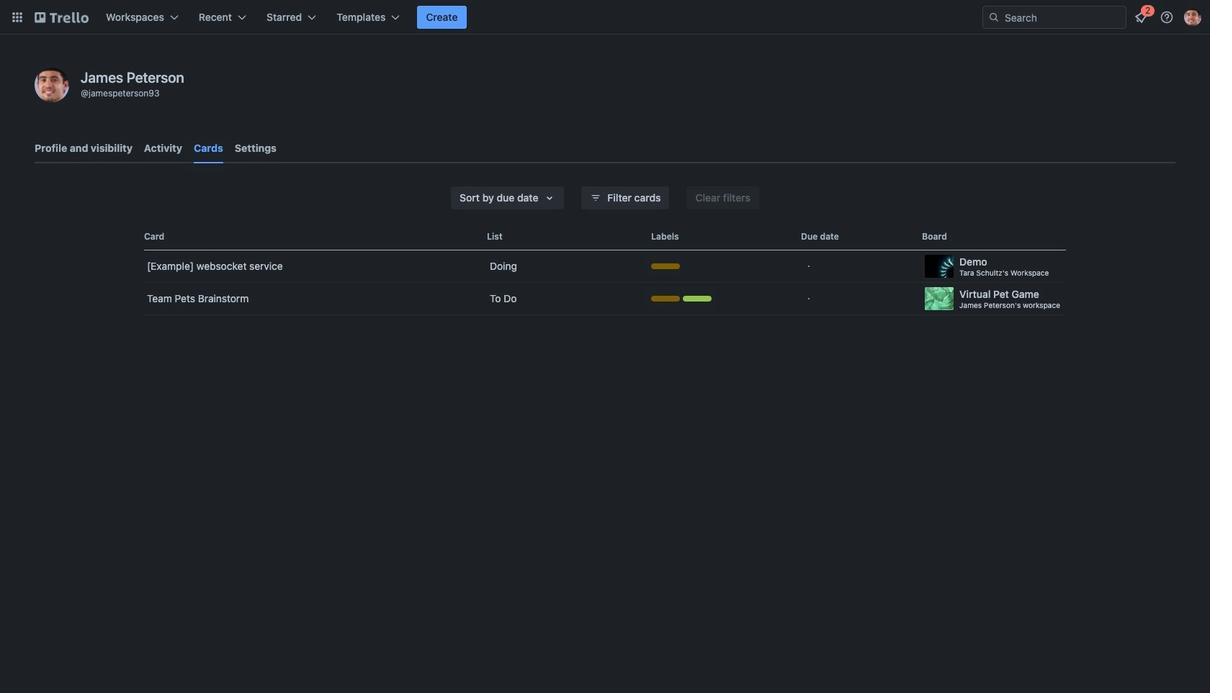 Task type: vqa. For each thing, say whether or not it's contained in the screenshot.
Mike's Bikes ICON
no



Task type: describe. For each thing, give the bounding box(es) containing it.
back to home image
[[35, 6, 89, 29]]

primary element
[[0, 0, 1210, 35]]

Search field
[[1000, 7, 1126, 27]]

search image
[[988, 12, 1000, 23]]

color: yellow, title: none image
[[651, 296, 680, 302]]

open information menu image
[[1160, 10, 1174, 24]]

color: bold lime, title: "team task" element
[[683, 296, 712, 302]]



Task type: locate. For each thing, give the bounding box(es) containing it.
james peterson (jamespeterson93) image down back to home image
[[35, 68, 69, 102]]

james peterson (jamespeterson93) image right open information menu "icon"
[[1184, 9, 1202, 26]]

color: yellow, title: "ready to merge" element
[[651, 264, 680, 269]]

0 vertical spatial james peterson (jamespeterson93) image
[[1184, 9, 1202, 26]]

0 horizontal spatial james peterson (jamespeterson93) image
[[35, 68, 69, 102]]

1 vertical spatial james peterson (jamespeterson93) image
[[35, 68, 69, 102]]

1 horizontal spatial james peterson (jamespeterson93) image
[[1184, 9, 1202, 26]]

james peterson (jamespeterson93) image
[[1184, 9, 1202, 26], [35, 68, 69, 102]]

2 notifications image
[[1132, 9, 1150, 26]]



